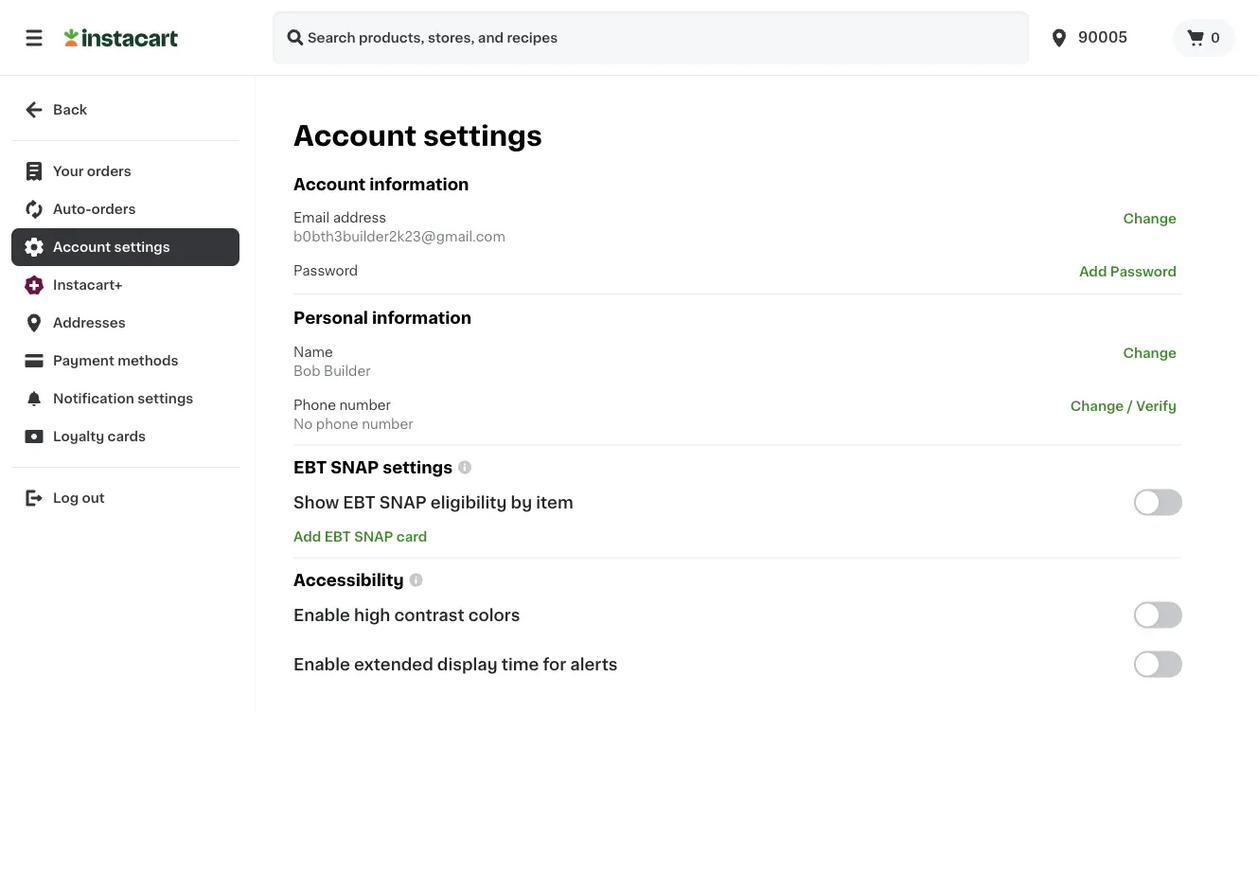 Task type: locate. For each thing, give the bounding box(es) containing it.
90005
[[1079, 31, 1128, 45]]

2 vertical spatial ebt
[[325, 530, 351, 543]]

1 horizontal spatial password
[[1111, 265, 1177, 279]]

number up phone on the left of the page
[[340, 398, 391, 411]]

change
[[1124, 212, 1177, 226], [1124, 346, 1177, 359], [1071, 399, 1125, 412]]

change up the add password 'button'
[[1124, 212, 1177, 226]]

0 vertical spatial add
[[1080, 265, 1108, 279]]

0 vertical spatial enable
[[294, 607, 350, 623]]

ebt down show
[[325, 530, 351, 543]]

payment methods link
[[11, 342, 240, 380]]

0 button
[[1174, 19, 1236, 57]]

1 vertical spatial account settings
[[53, 241, 170, 254]]

settings
[[423, 123, 543, 150], [114, 241, 170, 254], [137, 392, 194, 405], [383, 459, 453, 475]]

change for personal information
[[1124, 346, 1177, 359]]

instacart+ link
[[11, 266, 240, 304]]

phone
[[316, 417, 359, 430]]

ebt up show
[[294, 459, 327, 475]]

information for personal information
[[372, 310, 472, 327]]

loyalty cards link
[[11, 418, 240, 456]]

for
[[543, 656, 567, 672]]

0 horizontal spatial password
[[294, 264, 358, 278]]

show
[[294, 494, 339, 510]]

2 change button from the top
[[1118, 342, 1183, 363]]

0 vertical spatial orders
[[87, 165, 132, 178]]

personal information
[[294, 310, 472, 327]]

0 vertical spatial change button
[[1118, 208, 1183, 229]]

1 vertical spatial change
[[1124, 346, 1177, 359]]

orders inside your orders link
[[87, 165, 132, 178]]

change up the verify
[[1124, 346, 1177, 359]]

log
[[53, 492, 79, 505]]

add inside 'button'
[[1080, 265, 1108, 279]]

1 vertical spatial orders
[[91, 203, 136, 216]]

snap left the card on the left bottom
[[354, 530, 393, 543]]

90005 button
[[1049, 11, 1162, 64]]

account up instacart+
[[53, 241, 111, 254]]

change / verify
[[1071, 399, 1177, 412]]

password
[[294, 264, 358, 278], [1111, 265, 1177, 279]]

orders
[[87, 165, 132, 178], [91, 203, 136, 216]]

0 horizontal spatial add
[[294, 530, 321, 543]]

addresses
[[53, 316, 126, 330]]

snap
[[331, 459, 379, 475], [380, 494, 427, 510], [354, 530, 393, 543]]

None search field
[[273, 11, 1030, 64]]

notification settings link
[[11, 380, 240, 418]]

account information
[[294, 177, 469, 193]]

loyalty cards
[[53, 430, 146, 443]]

builder
[[324, 364, 371, 377]]

0 vertical spatial snap
[[331, 459, 379, 475]]

phone
[[294, 398, 336, 411]]

accessibility
[[294, 572, 404, 588]]

0 horizontal spatial account settings
[[53, 241, 170, 254]]

notification
[[53, 392, 134, 405]]

0 vertical spatial ebt
[[294, 459, 327, 475]]

account up the email
[[294, 177, 366, 193]]

display
[[437, 656, 498, 672]]

1 vertical spatial ebt
[[343, 494, 376, 510]]

0 vertical spatial information
[[370, 177, 469, 193]]

0 vertical spatial account settings
[[294, 123, 543, 150]]

add password
[[1080, 265, 1177, 279]]

add for add ebt snap card
[[294, 530, 321, 543]]

time
[[502, 656, 539, 672]]

enable left extended
[[294, 656, 350, 672]]

methods
[[118, 354, 179, 368]]

0
[[1212, 31, 1221, 45]]

1 vertical spatial account
[[294, 177, 366, 193]]

account
[[294, 123, 417, 150], [294, 177, 366, 193], [53, 241, 111, 254]]

contrast
[[394, 607, 465, 623]]

ebt
[[294, 459, 327, 475], [343, 494, 376, 510], [325, 530, 351, 543]]

enable down accessibility
[[294, 607, 350, 623]]

address
[[333, 211, 387, 225]]

ebt up the add ebt snap card 'link'
[[343, 494, 376, 510]]

orders for auto-orders
[[91, 203, 136, 216]]

change button
[[1118, 208, 1183, 229], [1118, 342, 1183, 363]]

verify
[[1137, 399, 1177, 412]]

number
[[340, 398, 391, 411], [362, 417, 413, 430]]

/
[[1128, 399, 1134, 412]]

phone number no phone number
[[294, 398, 413, 430]]

account settings
[[294, 123, 543, 150], [53, 241, 170, 254]]

1 horizontal spatial add
[[1080, 265, 1108, 279]]

1 vertical spatial change button
[[1118, 342, 1183, 363]]

add password button
[[1074, 262, 1183, 282]]

1 vertical spatial add
[[294, 530, 321, 543]]

enable high contrast colors
[[294, 607, 520, 623]]

2 enable from the top
[[294, 656, 350, 672]]

1 change button from the top
[[1118, 208, 1183, 229]]

2 vertical spatial change
[[1071, 399, 1125, 412]]

information down b0bth3builder2k23@gmail.com
[[372, 310, 472, 327]]

0 vertical spatial change
[[1124, 212, 1177, 226]]

1 vertical spatial number
[[362, 417, 413, 430]]

enable
[[294, 607, 350, 623], [294, 656, 350, 672]]

change left /
[[1071, 399, 1125, 412]]

information for account information
[[370, 177, 469, 193]]

snap up the card on the left bottom
[[380, 494, 427, 510]]

account settings up instacart+ link
[[53, 241, 170, 254]]

orders up account settings link
[[91, 203, 136, 216]]

out
[[82, 492, 105, 505]]

account up account information
[[294, 123, 417, 150]]

orders up auto-orders
[[87, 165, 132, 178]]

snap down phone on the left of the page
[[331, 459, 379, 475]]

1 horizontal spatial account settings
[[294, 123, 543, 150]]

change button up the verify
[[1118, 342, 1183, 363]]

ebt snap settings
[[294, 459, 453, 475]]

orders inside 'auto-orders' link
[[91, 203, 136, 216]]

name
[[294, 345, 333, 358]]

account settings up account information
[[294, 123, 543, 150]]

information up email address b0bth3builder2k23@gmail.com
[[370, 177, 469, 193]]

extended
[[354, 656, 434, 672]]

1 vertical spatial enable
[[294, 656, 350, 672]]

Search field
[[273, 11, 1030, 64]]

change button up the add password 'button'
[[1118, 208, 1183, 229]]

change for account information
[[1124, 212, 1177, 226]]

2 vertical spatial snap
[[354, 530, 393, 543]]

auto-orders link
[[11, 190, 240, 228]]

information
[[370, 177, 469, 193], [372, 310, 472, 327]]

add
[[1080, 265, 1108, 279], [294, 530, 321, 543]]

1 vertical spatial information
[[372, 310, 472, 327]]

number up ebt snap settings
[[362, 417, 413, 430]]

1 vertical spatial snap
[[380, 494, 427, 510]]

1 enable from the top
[[294, 607, 350, 623]]

no
[[294, 417, 313, 430]]



Task type: describe. For each thing, give the bounding box(es) containing it.
card
[[397, 530, 427, 543]]

b0bth3builder2k23@gmail.com
[[294, 230, 506, 244]]

add for add password
[[1080, 265, 1108, 279]]

bob
[[294, 364, 321, 377]]

addresses link
[[11, 304, 240, 342]]

colors
[[469, 607, 520, 623]]

item
[[536, 494, 574, 510]]

loyalty
[[53, 430, 104, 443]]

ebt for show
[[343, 494, 376, 510]]

back link
[[11, 91, 240, 129]]

enable for enable high contrast colors
[[294, 607, 350, 623]]

auto-
[[53, 203, 91, 216]]

0 vertical spatial number
[[340, 398, 391, 411]]

notification settings
[[53, 392, 194, 405]]

your
[[53, 165, 84, 178]]

log out
[[53, 492, 105, 505]]

your orders link
[[11, 152, 240, 190]]

email
[[294, 211, 330, 225]]

enable for enable extended display time for alerts
[[294, 656, 350, 672]]

enable extended display time for alerts
[[294, 656, 618, 672]]

password inside 'button'
[[1111, 265, 1177, 279]]

eligibility
[[431, 494, 507, 510]]

back
[[53, 103, 87, 117]]

name bob builder
[[294, 345, 371, 377]]

2 vertical spatial account
[[53, 241, 111, 254]]

snap for show ebt snap eligibility by item
[[380, 494, 427, 510]]

90005 button
[[1037, 11, 1174, 64]]

log out link
[[11, 479, 240, 517]]

account settings link
[[11, 228, 240, 266]]

show ebt snap eligibility by item
[[294, 494, 574, 510]]

change / verify button
[[1065, 395, 1183, 416]]

payment methods
[[53, 354, 179, 368]]

instacart logo image
[[64, 27, 178, 49]]

orders for your orders
[[87, 165, 132, 178]]

alerts
[[570, 656, 618, 672]]

payment
[[53, 354, 114, 368]]

change button for personal information
[[1118, 342, 1183, 363]]

change button for account information
[[1118, 208, 1183, 229]]

email address b0bth3builder2k23@gmail.com
[[294, 211, 506, 244]]

snap for add ebt snap card
[[354, 530, 393, 543]]

your orders
[[53, 165, 132, 178]]

cards
[[108, 430, 146, 443]]

instacart+
[[53, 278, 123, 292]]

high
[[354, 607, 391, 623]]

by
[[511, 494, 532, 510]]

ebt for add
[[325, 530, 351, 543]]

personal
[[294, 310, 368, 327]]

auto-orders
[[53, 203, 136, 216]]

change inside button
[[1071, 399, 1125, 412]]

add ebt snap card
[[294, 530, 427, 543]]

0 vertical spatial account
[[294, 123, 417, 150]]

add ebt snap card link
[[294, 530, 427, 543]]



Task type: vqa. For each thing, say whether or not it's contained in the screenshot.
up
no



